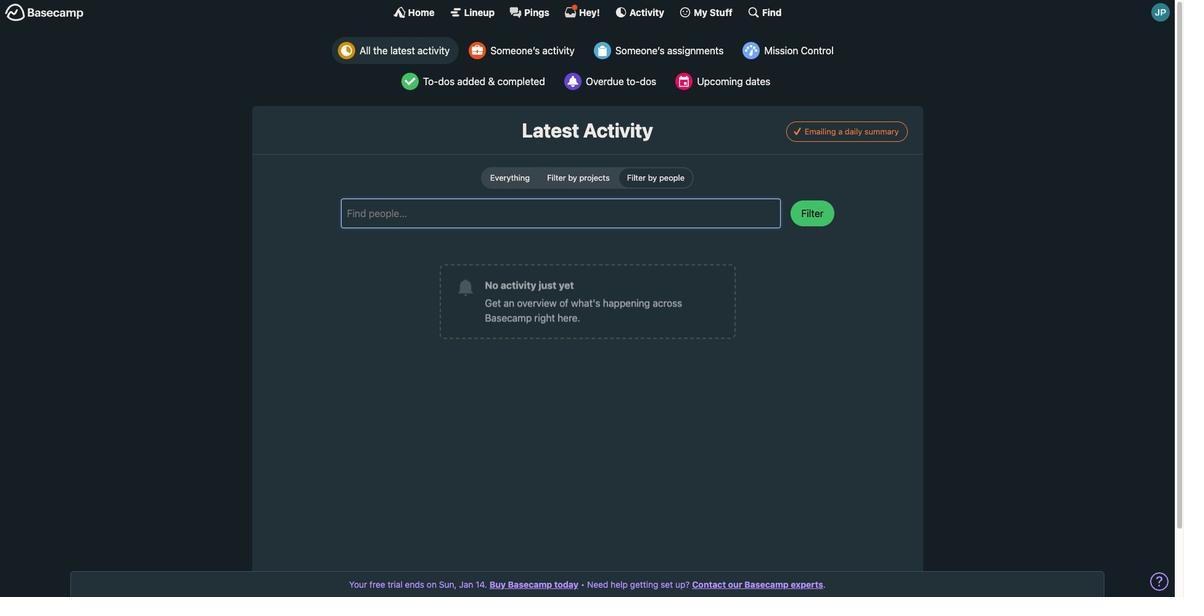 Task type: locate. For each thing, give the bounding box(es) containing it.
someone's up to-
[[616, 45, 665, 56]]

filter for filter by people
[[627, 173, 646, 183]]

added
[[457, 76, 486, 87]]

1 horizontal spatial filter
[[627, 173, 646, 183]]

2 someone's from the left
[[616, 45, 665, 56]]

&
[[488, 76, 495, 87]]

my stuff button
[[679, 6, 733, 19]]

someone's
[[491, 45, 540, 56], [616, 45, 665, 56]]

to-
[[627, 76, 640, 87]]

home link
[[393, 6, 435, 19]]

activity up an
[[501, 280, 537, 291]]

main element
[[0, 0, 1175, 24]]

basecamp
[[485, 313, 532, 324], [508, 579, 552, 590], [745, 579, 789, 590]]

set
[[661, 579, 673, 590]]

someone's inside 'link'
[[616, 45, 665, 56]]

filter
[[547, 173, 566, 183], [627, 173, 646, 183], [802, 208, 824, 219]]

1 dos from the left
[[438, 76, 455, 87]]

someone's for someone's assignments
[[616, 45, 665, 56]]

of
[[560, 298, 569, 309]]

by
[[568, 173, 577, 183], [648, 173, 657, 183]]

get an overview of what's happening across basecamp right here.
[[485, 298, 683, 324]]

by inside filter by projects "submit"
[[568, 173, 577, 183]]

find button
[[748, 6, 782, 19]]

1 by from the left
[[568, 173, 577, 183]]

mission
[[765, 45, 799, 56]]

jan
[[459, 579, 474, 590]]

dates
[[746, 76, 771, 87]]

filter button
[[791, 200, 835, 226]]

my stuff
[[694, 6, 733, 18]]

0 horizontal spatial by
[[568, 173, 577, 183]]

activity up to- in the left top of the page
[[418, 45, 450, 56]]

someone's up completed
[[491, 45, 540, 56]]

0 horizontal spatial dos
[[438, 76, 455, 87]]

pings button
[[510, 6, 550, 19]]

the
[[373, 45, 388, 56]]

help
[[611, 579, 628, 590]]

getting
[[630, 579, 659, 590]]

basecamp inside get an overview of what's happening across basecamp right here.
[[485, 313, 532, 324]]

someone's for someone's activity
[[491, 45, 540, 56]]

basecamp right our
[[745, 579, 789, 590]]

filter inside "submit"
[[547, 173, 566, 183]]

activity
[[630, 6, 665, 18], [584, 118, 653, 142]]

1 horizontal spatial someone's
[[616, 45, 665, 56]]

switch accounts image
[[5, 3, 84, 22]]

someone's activity
[[491, 45, 575, 56]]

activity
[[418, 45, 450, 56], [543, 45, 575, 56], [501, 280, 537, 291]]

completed
[[498, 76, 545, 87]]

filter inside 'button'
[[802, 208, 824, 219]]

activity up someone's assignments 'link'
[[630, 6, 665, 18]]

lineup
[[464, 6, 495, 18]]

contact our basecamp experts link
[[692, 579, 824, 590]]

james peterson image
[[1152, 3, 1171, 22]]

experts
[[791, 579, 824, 590]]

dos down someone's assignments 'link'
[[640, 76, 657, 87]]

•
[[581, 579, 585, 590]]

Type the names of people whose activity you'd like to see text field
[[346, 204, 756, 223]]

your
[[349, 579, 367, 590]]

by for people
[[648, 173, 657, 183]]

upcoming dates link
[[670, 68, 780, 95]]

0 horizontal spatial someone's
[[491, 45, 540, 56]]

by left projects
[[568, 173, 577, 183]]

our
[[728, 579, 743, 590]]

everything
[[490, 173, 530, 183]]

1 horizontal spatial dos
[[640, 76, 657, 87]]

dos
[[438, 76, 455, 87], [640, 76, 657, 87]]

here.
[[558, 313, 581, 324]]

all the latest activity
[[360, 45, 450, 56]]

sun,
[[439, 579, 457, 590]]

by inside filter by people submit
[[648, 173, 657, 183]]

dos left added
[[438, 76, 455, 87]]

projects
[[580, 173, 610, 183]]

2 horizontal spatial activity
[[543, 45, 575, 56]]

activity up reports 'icon'
[[543, 45, 575, 56]]

lineup link
[[450, 6, 495, 19]]

0 horizontal spatial filter
[[547, 173, 566, 183]]

activity down overdue to-dos
[[584, 118, 653, 142]]

todo image
[[402, 73, 419, 90]]

emailing a daily summary button
[[786, 122, 908, 142]]

0 horizontal spatial activity
[[418, 45, 450, 56]]

by left the people
[[648, 173, 657, 183]]

latest
[[522, 118, 580, 142]]

1 vertical spatial activity
[[584, 118, 653, 142]]

basecamp down an
[[485, 313, 532, 324]]

2 horizontal spatial filter
[[802, 208, 824, 219]]

up?
[[676, 579, 690, 590]]

2 dos from the left
[[640, 76, 657, 87]]

2 by from the left
[[648, 173, 657, 183]]

Filter by projects submit
[[539, 169, 618, 188]]

1 horizontal spatial activity
[[501, 280, 537, 291]]

1 horizontal spatial by
[[648, 173, 657, 183]]

no activity just yet
[[485, 280, 574, 291]]

all the latest activity link
[[332, 37, 459, 64]]

assignments
[[668, 45, 724, 56]]

latest
[[391, 45, 415, 56]]

1 someone's from the left
[[491, 45, 540, 56]]

reports image
[[564, 73, 582, 90]]

overdue to-dos link
[[558, 68, 666, 95]]

upcoming dates
[[697, 76, 771, 87]]

filter inside submit
[[627, 173, 646, 183]]

across
[[653, 298, 683, 309]]

filter for filter
[[802, 208, 824, 219]]

0 vertical spatial activity
[[630, 6, 665, 18]]

all
[[360, 45, 371, 56]]

activity report image
[[338, 42, 355, 59]]

overdue to-dos
[[586, 76, 657, 87]]



Task type: vqa. For each thing, say whether or not it's contained in the screenshot.
Buy Basecamp today 'link'
yes



Task type: describe. For each thing, give the bounding box(es) containing it.
14.
[[476, 579, 487, 590]]

yet
[[559, 280, 574, 291]]

pings
[[525, 6, 550, 18]]

find
[[763, 6, 782, 18]]

free
[[370, 579, 385, 590]]

activity inside 'main' element
[[630, 6, 665, 18]]

a
[[839, 126, 843, 136]]

on
[[427, 579, 437, 590]]

upcoming
[[697, 76, 743, 87]]

person report image
[[469, 42, 486, 59]]

control
[[801, 45, 834, 56]]

get
[[485, 298, 501, 309]]

activity for no activity just yet
[[501, 280, 537, 291]]

daily
[[845, 126, 863, 136]]

filter for filter by projects
[[547, 173, 566, 183]]

buy basecamp today link
[[490, 579, 579, 590]]

what's
[[571, 298, 601, 309]]

to-dos added & completed
[[423, 76, 545, 87]]

just
[[539, 280, 557, 291]]

Filter by people submit
[[619, 169, 693, 188]]

filter activity group
[[481, 167, 694, 189]]

Everything submit
[[482, 169, 538, 188]]

home
[[408, 6, 435, 18]]

overview
[[517, 298, 557, 309]]

.
[[824, 579, 826, 590]]

basecamp right buy
[[508, 579, 552, 590]]

right
[[535, 313, 555, 324]]

trial
[[388, 579, 403, 590]]

latest activity
[[522, 118, 653, 142]]

emailing a daily summary
[[805, 126, 899, 136]]

mission control
[[765, 45, 834, 56]]

stuff
[[710, 6, 733, 18]]

happening
[[603, 298, 650, 309]]

schedule image
[[676, 73, 693, 90]]

activity for someone's activity
[[543, 45, 575, 56]]

overdue
[[586, 76, 624, 87]]

activity link
[[615, 6, 665, 19]]

to-
[[423, 76, 438, 87]]

summary
[[865, 126, 899, 136]]

today
[[555, 579, 579, 590]]

filter by projects
[[547, 173, 610, 183]]

need
[[587, 579, 609, 590]]

emailing
[[805, 126, 836, 136]]

to-dos added & completed link
[[395, 68, 555, 95]]

hey!
[[579, 6, 600, 18]]

someone's assignments link
[[588, 37, 733, 64]]

no
[[485, 280, 499, 291]]

an
[[504, 298, 515, 309]]

by for projects
[[568, 173, 577, 183]]

your free trial ends on sun, jan 14. buy basecamp today • need help getting set up? contact our basecamp experts .
[[349, 579, 826, 590]]

someone's assignments
[[616, 45, 724, 56]]

ends
[[405, 579, 425, 590]]

assignment image
[[594, 42, 611, 59]]

mission control image
[[743, 42, 760, 59]]

my
[[694, 6, 708, 18]]

someone's activity link
[[463, 37, 584, 64]]

buy
[[490, 579, 506, 590]]

contact
[[692, 579, 726, 590]]

hey! button
[[565, 4, 600, 19]]

people
[[660, 173, 685, 183]]

mission control link
[[737, 37, 843, 64]]

filter by people
[[627, 173, 685, 183]]



